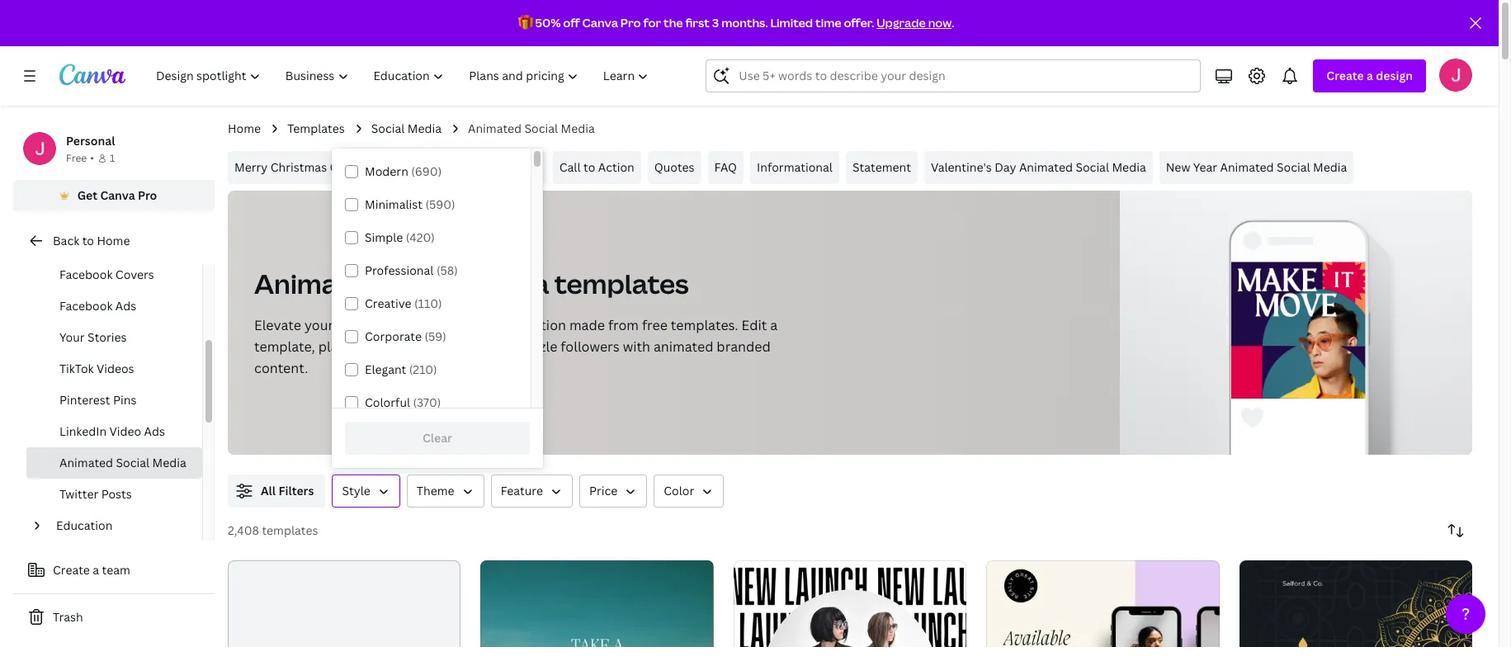 Task type: locate. For each thing, give the bounding box(es) containing it.
with right play
[[349, 338, 376, 356]]

Search search field
[[739, 60, 1191, 92]]

announcement link
[[447, 151, 546, 184]]

your stories
[[59, 329, 127, 345]]

free
[[642, 316, 668, 334]]

0 horizontal spatial animation
[[379, 338, 443, 356]]

1 vertical spatial facebook
[[59, 298, 113, 314]]

2 horizontal spatial a
[[1367, 68, 1373, 83]]

2 vertical spatial a
[[93, 562, 99, 578]]

1 vertical spatial pro
[[138, 187, 157, 203]]

0 horizontal spatial a
[[93, 562, 99, 578]]

0 horizontal spatial home
[[97, 233, 130, 248]]

price button
[[579, 475, 647, 508]]

ads down covers
[[115, 298, 136, 314]]

pro up back to home link
[[138, 187, 157, 203]]

1 horizontal spatial ads
[[144, 423, 165, 439]]

facebook up your stories
[[59, 298, 113, 314]]

1 horizontal spatial canva
[[582, 15, 618, 31]]

social media link
[[371, 120, 442, 138]]

1 vertical spatial ads
[[144, 423, 165, 439]]

canva right the get
[[100, 187, 135, 203]]

0 vertical spatial canva
[[582, 15, 618, 31]]

animated inside valentine's day animated social media link
[[1019, 159, 1073, 175]]

0 vertical spatial ads
[[115, 298, 136, 314]]

twitter posts
[[59, 486, 132, 502]]

call to action
[[559, 159, 635, 175]]

animation up the elegant (210)
[[379, 338, 443, 356]]

to
[[584, 159, 595, 175], [82, 233, 94, 248]]

back
[[53, 233, 79, 248]]

1 facebook from the top
[[59, 267, 113, 282]]

ads
[[115, 298, 136, 314], [144, 423, 165, 439]]

faq
[[714, 159, 737, 175]]

black and white minimalism new launch animated social media image
[[734, 560, 967, 647]]

animated social media down video
[[59, 455, 186, 470]]

a inside create a team button
[[93, 562, 99, 578]]

simple (420)
[[365, 229, 435, 245]]

faq link
[[708, 151, 744, 184]]

0 horizontal spatial ads
[[115, 298, 136, 314]]

templates link
[[287, 120, 345, 138]]

corporate
[[365, 329, 422, 344]]

pinterest
[[59, 392, 110, 408]]

0 horizontal spatial canva
[[100, 187, 135, 203]]

0 vertical spatial templates
[[555, 266, 689, 301]]

with down from
[[623, 338, 650, 356]]

color button
[[654, 475, 724, 508]]

trash
[[53, 609, 83, 625]]

(58)
[[437, 262, 458, 278]]

free •
[[66, 151, 94, 165]]

0 vertical spatial create
[[1327, 68, 1364, 83]]

year
[[1193, 159, 1218, 175]]

time
[[816, 15, 842, 31]]

animated right year
[[1220, 159, 1274, 175]]

1 horizontal spatial pro
[[621, 15, 641, 31]]

1 vertical spatial a
[[770, 316, 778, 334]]

1 vertical spatial create
[[53, 562, 90, 578]]

animation up dazzle
[[502, 316, 566, 334]]

to right back
[[82, 233, 94, 248]]

facebook covers
[[59, 267, 154, 282]]

colorful (370)
[[365, 395, 441, 410]]

upgrade now button
[[877, 15, 952, 31]]

greeting
[[330, 159, 378, 175]]

0 horizontal spatial pro
[[138, 187, 157, 203]]

create left design
[[1327, 68, 1364, 83]]

media inside elevate your social media with exciting animation made from free templates. edit a template, play with animation styles, and dazzle followers with animated branded content.
[[377, 316, 416, 334]]

ads right video
[[144, 423, 165, 439]]

create for create a team
[[53, 562, 90, 578]]

templates.
[[671, 316, 738, 334]]

a inside elevate your social media with exciting animation made from free templates. edit a template, play with animation styles, and dazzle followers with animated branded content.
[[770, 316, 778, 334]]

your stories link
[[26, 322, 202, 353]]

1 vertical spatial to
[[82, 233, 94, 248]]

valentine's day animated social media
[[931, 159, 1146, 175]]

0 vertical spatial animated social media
[[468, 121, 595, 136]]

animated inside merry christmas greeting animated 'link'
[[380, 159, 434, 175]]

🎁 50% off canva pro for the first 3 months. limited time offer. upgrade now .
[[518, 15, 954, 31]]

animated social media up the announcement on the top of page
[[468, 121, 595, 136]]

new
[[1166, 159, 1191, 175]]

0 horizontal spatial create
[[53, 562, 90, 578]]

feature
[[501, 483, 543, 499]]

0 horizontal spatial media
[[377, 316, 416, 334]]

animated up minimalist (590)
[[380, 159, 434, 175]]

valentine's day animated social media link
[[924, 151, 1153, 184]]

branded
[[717, 338, 771, 356]]

quotes link
[[648, 151, 701, 184]]

None search field
[[706, 59, 1201, 92]]

twitter posts link
[[26, 479, 202, 510]]

top level navigation element
[[145, 59, 663, 92]]

canva
[[582, 15, 618, 31], [100, 187, 135, 203]]

canva right off
[[582, 15, 618, 31]]

new year animated social media link
[[1159, 151, 1354, 184]]

animated social media
[[468, 121, 595, 136], [59, 455, 186, 470]]

50%
[[535, 15, 561, 31]]

1 vertical spatial social
[[337, 316, 374, 334]]

1 vertical spatial canva
[[100, 187, 135, 203]]

0 horizontal spatial animated social media
[[59, 455, 186, 470]]

1 vertical spatial animation
[[379, 338, 443, 356]]

1 horizontal spatial media
[[469, 266, 549, 301]]

2 facebook from the top
[[59, 298, 113, 314]]

james peterson image
[[1439, 59, 1473, 92]]

statement link
[[846, 151, 918, 184]]

create inside dropdown button
[[1327, 68, 1364, 83]]

corporate (59)
[[365, 329, 446, 344]]

a for design
[[1367, 68, 1373, 83]]

create for create a design
[[1327, 68, 1364, 83]]

(210)
[[409, 362, 437, 377]]

0 vertical spatial home
[[228, 121, 261, 136]]

media
[[408, 121, 442, 136], [561, 121, 595, 136], [1112, 159, 1146, 175], [1313, 159, 1347, 175], [152, 455, 186, 470]]

facebook for facebook ads
[[59, 298, 113, 314]]

0 horizontal spatial social
[[337, 316, 374, 334]]

social inside valentine's day animated social media link
[[1076, 159, 1109, 175]]

0 vertical spatial to
[[584, 159, 595, 175]]

the
[[664, 15, 683, 31]]

social inside "new year animated social media" link
[[1277, 159, 1310, 175]]

1 horizontal spatial to
[[584, 159, 595, 175]]

templates down 'all filters'
[[262, 522, 318, 538]]

style
[[342, 483, 370, 499]]

with
[[419, 316, 447, 334], [349, 338, 376, 356], [623, 338, 650, 356]]

back to home link
[[13, 225, 215, 258]]

0 vertical spatial facebook
[[59, 267, 113, 282]]

media
[[469, 266, 549, 301], [377, 316, 416, 334]]

day
[[995, 159, 1016, 175]]

a right edit
[[770, 316, 778, 334]]

animated right day
[[1019, 159, 1073, 175]]

Sort by button
[[1439, 514, 1473, 547]]

social
[[371, 121, 405, 136], [525, 121, 558, 136], [1076, 159, 1109, 175], [1277, 159, 1310, 175], [116, 455, 150, 470]]

style button
[[332, 475, 400, 508]]

1 horizontal spatial social
[[388, 266, 463, 301]]

1 horizontal spatial templates
[[555, 266, 689, 301]]

animated inside "new year animated social media" link
[[1220, 159, 1274, 175]]

1 horizontal spatial create
[[1327, 68, 1364, 83]]

a left team
[[93, 562, 99, 578]]

home up merry
[[228, 121, 261, 136]]

video
[[109, 423, 141, 439]]

0 horizontal spatial templates
[[262, 522, 318, 538]]

1 vertical spatial templates
[[262, 522, 318, 538]]

content.
[[254, 359, 308, 377]]

pro left "for"
[[621, 15, 641, 31]]

get
[[77, 187, 97, 203]]

templates up from
[[555, 266, 689, 301]]

create left team
[[53, 562, 90, 578]]

a left design
[[1367, 68, 1373, 83]]

social media
[[371, 121, 442, 136]]

1 horizontal spatial animation
[[502, 316, 566, 334]]

create a design
[[1327, 68, 1413, 83]]

create inside button
[[53, 562, 90, 578]]

1 vertical spatial animated social media
[[59, 455, 186, 470]]

3
[[712, 15, 719, 31]]

media down creative (110)
[[377, 316, 416, 334]]

facebook up facebook ads
[[59, 267, 113, 282]]

a inside create a design dropdown button
[[1367, 68, 1373, 83]]

facebook covers link
[[26, 259, 202, 291]]

clear button
[[345, 421, 530, 454]]

1 horizontal spatial home
[[228, 121, 261, 136]]

0 horizontal spatial to
[[82, 233, 94, 248]]

pinterest pins link
[[26, 385, 202, 416]]

1 horizontal spatial a
[[770, 316, 778, 334]]

with down (110)
[[419, 316, 447, 334]]

media up 'exciting'
[[469, 266, 549, 301]]

covers
[[115, 267, 154, 282]]

simple
[[365, 229, 403, 245]]

1 vertical spatial media
[[377, 316, 416, 334]]

to right the 'call'
[[584, 159, 595, 175]]

0 vertical spatial a
[[1367, 68, 1373, 83]]

a for team
[[93, 562, 99, 578]]

home up facebook covers link
[[97, 233, 130, 248]]

0 vertical spatial animation
[[502, 316, 566, 334]]

🎁
[[518, 15, 533, 31]]

animated social media templates image
[[1120, 191, 1473, 455], [1232, 262, 1366, 399]]

first
[[685, 15, 710, 31]]

0 vertical spatial media
[[469, 266, 549, 301]]

call
[[559, 159, 581, 175]]



Task type: vqa. For each thing, say whether or not it's contained in the screenshot.
Tiktok
yes



Task type: describe. For each thing, give the bounding box(es) containing it.
1 vertical spatial home
[[97, 233, 130, 248]]

price
[[589, 483, 618, 499]]

styles,
[[446, 338, 487, 356]]

personal
[[66, 133, 115, 149]]

0 vertical spatial social
[[388, 266, 463, 301]]

all filters button
[[228, 475, 326, 508]]

0 vertical spatial pro
[[621, 15, 641, 31]]

action
[[598, 159, 635, 175]]

•
[[90, 151, 94, 165]]

animated
[[654, 338, 714, 356]]

0 horizontal spatial with
[[349, 338, 376, 356]]

get canva pro button
[[13, 180, 215, 211]]

posts
[[101, 486, 132, 502]]

animated social media templates
[[254, 266, 689, 301]]

tiktok videos
[[59, 361, 134, 376]]

creative
[[365, 295, 412, 311]]

education
[[56, 518, 113, 533]]

animated up your
[[254, 266, 383, 301]]

.
[[952, 15, 954, 31]]

made
[[569, 316, 605, 334]]

merry christmas greeting animated link
[[228, 151, 441, 184]]

1 horizontal spatial animated social media
[[468, 121, 595, 136]]

play
[[318, 338, 345, 356]]

trash link
[[13, 601, 215, 634]]

1
[[110, 151, 115, 165]]

videos
[[97, 361, 134, 376]]

call to action link
[[553, 151, 641, 184]]

followers
[[561, 338, 620, 356]]

social inside elevate your social media with exciting animation made from free templates. edit a template, play with animation styles, and dazzle followers with animated branded content.
[[337, 316, 374, 334]]

(590)
[[425, 196, 455, 212]]

edit
[[742, 316, 767, 334]]

2 horizontal spatial with
[[623, 338, 650, 356]]

tiktok
[[59, 361, 94, 376]]

tiktok videos link
[[26, 353, 202, 385]]

professional
[[365, 262, 434, 278]]

twitter
[[59, 486, 98, 502]]

elegant (210)
[[365, 362, 437, 377]]

valentine's
[[931, 159, 992, 175]]

for
[[643, 15, 661, 31]]

quotes
[[654, 159, 695, 175]]

informational
[[757, 159, 833, 175]]

design
[[1376, 68, 1413, 83]]

linkedin video ads link
[[26, 416, 202, 447]]

home link
[[228, 120, 261, 138]]

template,
[[254, 338, 315, 356]]

education link
[[50, 510, 192, 541]]

facebook ads link
[[26, 291, 202, 322]]

animated up the announcement on the top of page
[[468, 121, 522, 136]]

christmas
[[270, 159, 327, 175]]

team
[[102, 562, 130, 578]]

and
[[490, 338, 515, 356]]

new year animated social media
[[1166, 159, 1347, 175]]

(420)
[[406, 229, 435, 245]]

elevate your social media with exciting animation made from free templates. edit a template, play with animation styles, and dazzle followers with animated branded content.
[[254, 316, 778, 377]]

limited
[[770, 15, 813, 31]]

get canva pro
[[77, 187, 157, 203]]

statement
[[853, 159, 911, 175]]

dazzle
[[518, 338, 557, 356]]

facebook ads
[[59, 298, 136, 314]]

upgrade
[[877, 15, 926, 31]]

to for back
[[82, 233, 94, 248]]

offer.
[[844, 15, 874, 31]]

(110)
[[414, 295, 442, 311]]

your
[[59, 329, 85, 345]]

stories
[[88, 329, 127, 345]]

merry
[[234, 159, 268, 175]]

from
[[608, 316, 639, 334]]

linkedin video ads
[[59, 423, 165, 439]]

free
[[66, 151, 87, 165]]

create a design button
[[1314, 59, 1426, 92]]

months.
[[722, 15, 768, 31]]

pro inside get canva pro button
[[138, 187, 157, 203]]

animated down linkedin
[[59, 455, 113, 470]]

1 horizontal spatial with
[[419, 316, 447, 334]]

theme button
[[407, 475, 484, 508]]

all
[[261, 483, 276, 499]]

feature button
[[491, 475, 573, 508]]

back to home
[[53, 233, 130, 248]]

professional (58)
[[365, 262, 458, 278]]

2,408 templates
[[228, 522, 318, 538]]

(370)
[[413, 395, 441, 410]]

to for call
[[584, 159, 595, 175]]

off
[[563, 15, 580, 31]]

facebook for facebook covers
[[59, 267, 113, 282]]

colorful
[[365, 395, 410, 410]]

canva inside button
[[100, 187, 135, 203]]

all filters
[[261, 483, 314, 499]]

purple phone mockup fashion store promotion animated instagram post image
[[987, 560, 1220, 647]]

modern (690)
[[365, 163, 442, 179]]

color
[[664, 483, 694, 499]]

filters
[[279, 483, 314, 499]]

informational link
[[750, 151, 839, 184]]

theme
[[417, 483, 454, 499]]



